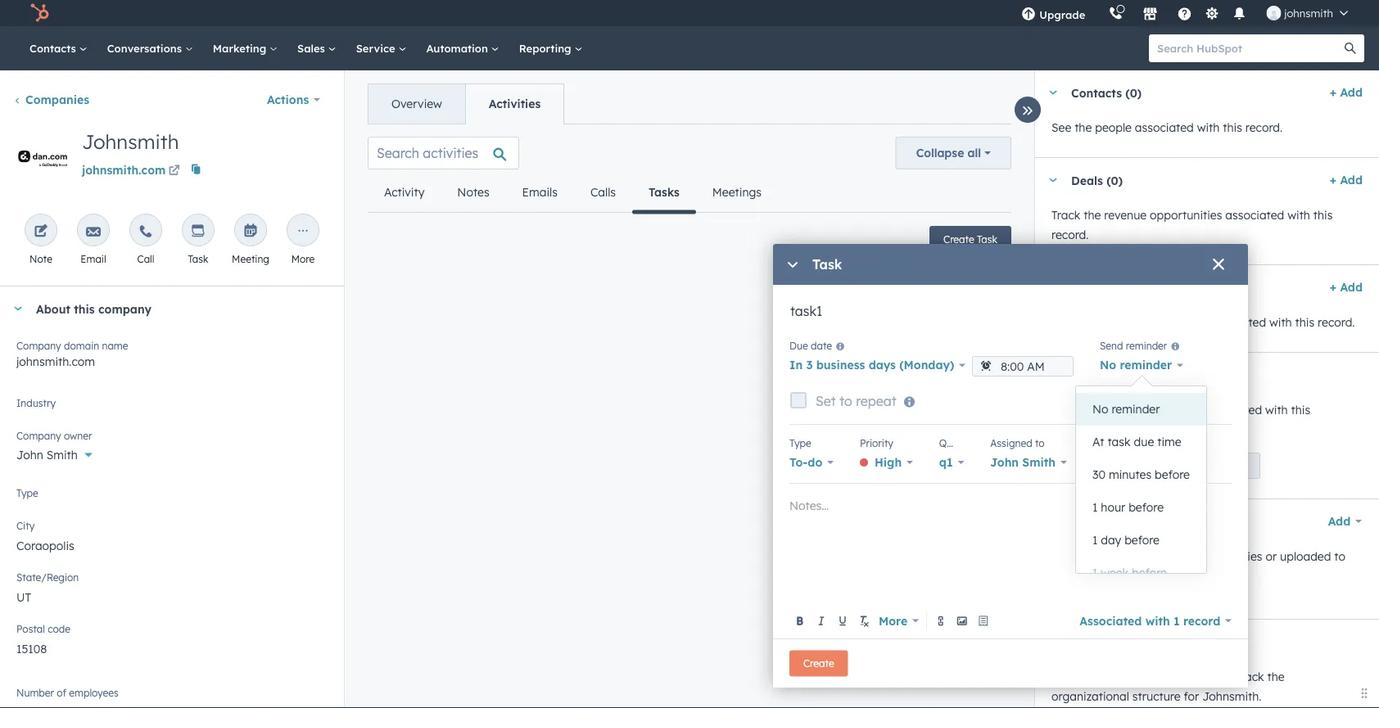 Task type: locate. For each thing, give the bounding box(es) containing it.
0 horizontal spatial track
[[1116, 403, 1143, 417]]

City text field
[[16, 529, 328, 562]]

before
[[1155, 468, 1190, 482], [1129, 500, 1164, 515], [1125, 533, 1160, 548], [1132, 566, 1167, 580]]

2 see from the top
[[1052, 550, 1072, 564]]

this inside collect and track payments associated with this company using hubspot payments.
[[1291, 403, 1311, 417]]

1 vertical spatial type
[[16, 487, 38, 499]]

create button
[[790, 651, 848, 677]]

link opens in a new window image
[[169, 162, 180, 181], [169, 166, 180, 177]]

1 horizontal spatial set
[[1168, 460, 1183, 472]]

2 + add from the top
[[1330, 173, 1363, 187]]

1 vertical spatial + add
[[1330, 173, 1363, 187]]

smith down the assigned to
[[1023, 455, 1056, 470]]

caret image for payments (0)
[[1049, 373, 1058, 377]]

2 vertical spatial caret image
[[1049, 640, 1058, 644]]

company down industry
[[16, 430, 61, 442]]

1 vertical spatial no reminder
[[1093, 402, 1160, 417]]

no reminder inside popup button
[[1100, 358, 1172, 372]]

1 horizontal spatial task
[[813, 257, 842, 273]]

1 see from the top
[[1052, 120, 1072, 135]]

to up the johnsmith.
[[1222, 670, 1234, 684]]

task image
[[191, 224, 206, 239]]

about
[[36, 302, 70, 316]]

2 vertical spatial + add button
[[1330, 278, 1363, 297]]

no up 'using'
[[1093, 402, 1109, 417]]

in 3 business days (monday) button
[[790, 354, 966, 377]]

1 caret image from the top
[[1049, 91, 1058, 95]]

payments up hubspot
[[1146, 403, 1200, 417]]

create task
[[944, 233, 998, 245]]

2 + add button from the top
[[1330, 170, 1363, 190]]

0 vertical spatial set
[[816, 393, 836, 410]]

add inside the add a parent or child company to track the organizational structure for johnsmith.
[[1052, 670, 1074, 684]]

1 vertical spatial company
[[16, 430, 61, 442]]

set left up
[[1168, 460, 1183, 472]]

1 navigation from the top
[[368, 84, 565, 125]]

2 navigation from the top
[[368, 173, 778, 214]]

company down about
[[16, 340, 61, 352]]

0 vertical spatial + add
[[1330, 85, 1363, 100]]

no reminder inside button
[[1093, 402, 1160, 417]]

1 track from the top
[[1052, 208, 1081, 222]]

smith for owner
[[46, 448, 78, 462]]

caret image left about
[[13, 307, 23, 311]]

minimize dialog image
[[786, 259, 799, 272]]

emails
[[522, 185, 558, 199]]

(0) down the send reminder
[[1132, 368, 1148, 382]]

0 vertical spatial no reminder
[[1100, 358, 1172, 372]]

list box
[[1076, 387, 1207, 590]]

reminder inside popup button
[[1120, 358, 1172, 372]]

and
[[1091, 403, 1112, 417]]

track down tickets at the right top of page
[[1052, 315, 1081, 330]]

1 vertical spatial track
[[1237, 670, 1264, 684]]

associated with 1 record
[[1080, 614, 1221, 628]]

1 + from the top
[[1330, 85, 1337, 100]]

1 for 1 hour before
[[1093, 500, 1098, 515]]

the for customer
[[1084, 315, 1101, 330]]

with for payments
[[1266, 403, 1288, 417]]

1 horizontal spatial john
[[991, 455, 1019, 470]]

payments inside collect and track payments associated with this company using hubspot payments.
[[1146, 403, 1200, 417]]

1 left the record
[[1174, 614, 1180, 628]]

navigation containing overview
[[368, 84, 565, 125]]

create inside 'button'
[[944, 233, 975, 245]]

Title text field
[[790, 302, 1232, 334]]

1 vertical spatial +
[[1330, 173, 1337, 187]]

0 horizontal spatial contacts
[[29, 41, 79, 55]]

+ add button for see the people associated with this record.
[[1330, 83, 1363, 102]]

1 vertical spatial companies
[[1119, 635, 1183, 649]]

see inside see the files attached to your activities or uploaded to this record.
[[1052, 550, 1072, 564]]

with for requests
[[1270, 315, 1292, 330]]

2 vertical spatial company
[[1169, 670, 1219, 684]]

associated up the 'payments.'
[[1203, 403, 1262, 417]]

the inside see the files attached to your activities or uploaded to this record.
[[1075, 550, 1092, 564]]

1 vertical spatial caret image
[[13, 307, 23, 311]]

0 vertical spatial caret image
[[1049, 285, 1058, 290]]

menu
[[1010, 0, 1360, 26]]

minutes
[[1109, 468, 1152, 482]]

0 horizontal spatial type
[[16, 487, 38, 499]]

+ add for this
[[1330, 173, 1363, 187]]

0 horizontal spatial john smith button
[[16, 439, 328, 466]]

caret image
[[1049, 285, 1058, 290], [13, 307, 23, 311], [1049, 640, 1058, 644]]

caret image for related companies
[[1049, 640, 1058, 644]]

no inside button
[[1093, 402, 1109, 417]]

reminder up 'using'
[[1112, 402, 1160, 417]]

companies down associated with 1 record
[[1119, 635, 1183, 649]]

associated right requests
[[1208, 315, 1266, 330]]

1 + add from the top
[[1330, 85, 1363, 100]]

hubspot link
[[20, 3, 61, 23]]

1 vertical spatial company
[[1052, 423, 1102, 437]]

payments.
[[1189, 423, 1245, 437]]

2 link opens in a new window image from the top
[[169, 166, 180, 177]]

payments right up
[[1201, 460, 1247, 472]]

2 vertical spatial + add
[[1330, 280, 1363, 294]]

create for create
[[804, 658, 834, 670]]

companies down "contacts" link
[[25, 93, 89, 107]]

0 vertical spatial company
[[16, 340, 61, 352]]

company
[[16, 340, 61, 352], [16, 430, 61, 442]]

1 horizontal spatial contacts
[[1071, 85, 1122, 100]]

see left files
[[1052, 550, 1072, 564]]

john smith image
[[1267, 6, 1281, 20]]

30
[[1093, 468, 1106, 482]]

for
[[1184, 690, 1199, 704]]

before down attached
[[1132, 566, 1167, 580]]

postal code
[[16, 623, 70, 635]]

collect
[[1052, 403, 1088, 417]]

0 vertical spatial + add button
[[1330, 83, 1363, 102]]

3
[[806, 358, 813, 372]]

0 vertical spatial see
[[1052, 120, 1072, 135]]

associated inside track the revenue opportunities associated with this record.
[[1226, 208, 1285, 222]]

2 horizontal spatial task
[[977, 233, 998, 245]]

the
[[1075, 120, 1092, 135], [1084, 208, 1101, 222], [1084, 315, 1101, 330], [1075, 550, 1092, 564], [1268, 670, 1285, 684]]

caret image
[[1049, 91, 1058, 95], [1049, 178, 1058, 182], [1049, 373, 1058, 377]]

caret image inside the tickets (0) dropdown button
[[1049, 285, 1058, 290]]

1 vertical spatial see
[[1052, 550, 1072, 564]]

state/region
[[16, 571, 79, 584]]

the for files
[[1075, 550, 1092, 564]]

1 vertical spatial or
[[1126, 670, 1137, 684]]

1 day before button
[[1076, 524, 1207, 557]]

caret image left deals
[[1049, 178, 1058, 182]]

1 vertical spatial no
[[1093, 402, 1109, 417]]

domain
[[64, 340, 99, 352]]

employees
[[69, 687, 119, 699]]

0 horizontal spatial create
[[804, 658, 834, 670]]

before inside button
[[1132, 566, 1167, 580]]

0 vertical spatial create
[[944, 233, 975, 245]]

1 vertical spatial reminder
[[1120, 358, 1172, 372]]

add a parent or child company to track the organizational structure for johnsmith.
[[1052, 670, 1285, 704]]

more image
[[296, 224, 310, 239]]

0 vertical spatial track
[[1052, 208, 1081, 222]]

in
[[790, 358, 803, 372]]

0 vertical spatial +
[[1330, 85, 1337, 100]]

do
[[808, 455, 823, 470]]

assigned
[[991, 437, 1033, 449]]

1 horizontal spatial more
[[879, 614, 908, 628]]

list box containing no reminder
[[1076, 387, 1207, 590]]

0 vertical spatial company
[[98, 302, 152, 316]]

structure
[[1133, 690, 1181, 704]]

2 vertical spatial reminder
[[1112, 402, 1160, 417]]

0 vertical spatial or
[[1266, 550, 1277, 564]]

1 horizontal spatial john smith button
[[991, 451, 1067, 474]]

caret image left tickets at the right top of page
[[1049, 285, 1058, 290]]

this inside track the revenue opportunities associated with this record.
[[1314, 208, 1333, 222]]

track inside track the revenue opportunities associated with this record.
[[1052, 208, 1081, 222]]

0 horizontal spatial or
[[1126, 670, 1137, 684]]

reminder down the send reminder
[[1120, 358, 1172, 372]]

1 vertical spatial track
[[1052, 315, 1081, 330]]

1 week before button
[[1076, 557, 1207, 590]]

0 horizontal spatial company
[[98, 302, 152, 316]]

no
[[1100, 358, 1117, 372], [1093, 402, 1109, 417]]

see for see the people associated with this record.
[[1052, 120, 1072, 135]]

0 vertical spatial companies
[[25, 93, 89, 107]]

1 horizontal spatial type
[[790, 437, 812, 449]]

with inside collect and track payments associated with this company using hubspot payments.
[[1266, 403, 1288, 417]]

see
[[1052, 120, 1072, 135], [1052, 550, 1072, 564]]

conversations link
[[97, 26, 203, 70]]

navigation
[[368, 84, 565, 125], [368, 173, 778, 214]]

time
[[1158, 435, 1182, 449]]

the inside track the revenue opportunities associated with this record.
[[1084, 208, 1101, 222]]

no down send
[[1100, 358, 1117, 372]]

set up payments
[[1168, 460, 1247, 472]]

john smith down the assigned to
[[991, 455, 1056, 470]]

2 caret image from the top
[[1049, 178, 1058, 182]]

contacts down hubspot link
[[29, 41, 79, 55]]

revenue
[[1104, 208, 1147, 222]]

track down deals
[[1052, 208, 1081, 222]]

0 horizontal spatial more
[[291, 253, 315, 265]]

associated inside collect and track payments associated with this company using hubspot payments.
[[1203, 403, 1262, 417]]

payments
[[1146, 403, 1200, 417], [1201, 460, 1247, 472]]

1 for 1 day before
[[1093, 533, 1098, 548]]

before up attached
[[1125, 533, 1160, 548]]

(0) right deals
[[1107, 173, 1123, 187]]

close dialog image
[[1212, 259, 1225, 272]]

0 horizontal spatial john
[[16, 448, 43, 462]]

2 track from the top
[[1052, 315, 1081, 330]]

note
[[30, 253, 52, 265]]

1 down files
[[1093, 566, 1098, 580]]

john for company owner
[[16, 448, 43, 462]]

collect and track payments associated with this company using hubspot payments.
[[1052, 403, 1311, 437]]

1 horizontal spatial create
[[944, 233, 975, 245]]

1 horizontal spatial or
[[1266, 550, 1277, 564]]

(0) for payments (0)
[[1132, 368, 1148, 382]]

before for 1 day before
[[1125, 533, 1160, 548]]

1 vertical spatial contacts
[[1071, 85, 1122, 100]]

0 vertical spatial navigation
[[368, 84, 565, 125]]

calls
[[591, 185, 616, 199]]

john down the assigned
[[991, 455, 1019, 470]]

create for create task
[[944, 233, 975, 245]]

search image
[[1345, 43, 1357, 54]]

track the customer requests associated with this record.
[[1052, 315, 1355, 330]]

company up for
[[1169, 670, 1219, 684]]

reminder inside button
[[1112, 402, 1160, 417]]

0 vertical spatial caret image
[[1049, 91, 1058, 95]]

johnsmith.com link
[[82, 157, 183, 181]]

caret image inside related companies dropdown button
[[1049, 640, 1058, 644]]

1 company from the top
[[16, 340, 61, 352]]

before for 30 minutes before
[[1155, 468, 1190, 482]]

with inside track the revenue opportunities associated with this record.
[[1288, 208, 1311, 222]]

john smith down company owner
[[16, 448, 78, 462]]

reminder
[[1126, 340, 1168, 352], [1120, 358, 1172, 372], [1112, 402, 1160, 417]]

task
[[977, 233, 998, 245], [188, 253, 208, 265], [813, 257, 842, 273]]

1 horizontal spatial smith
[[1023, 455, 1056, 470]]

before down time in the bottom right of the page
[[1155, 468, 1190, 482]]

2 vertical spatial caret image
[[1049, 373, 1058, 377]]

0 horizontal spatial john smith
[[16, 448, 78, 462]]

johnsmith.com down 'johnsmith'
[[82, 163, 166, 177]]

to right uploaded
[[1335, 550, 1346, 564]]

0 vertical spatial track
[[1116, 403, 1143, 417]]

before down 30 minutes before button
[[1129, 500, 1164, 515]]

track
[[1116, 403, 1143, 417], [1237, 670, 1264, 684]]

1 inside button
[[1093, 566, 1098, 580]]

1 vertical spatial set
[[1168, 460, 1183, 472]]

collapse
[[916, 146, 964, 160]]

contacts up the people
[[1071, 85, 1122, 100]]

companies
[[25, 93, 89, 107], [1119, 635, 1183, 649]]

smith down company owner
[[46, 448, 78, 462]]

1 vertical spatial create
[[804, 658, 834, 670]]

related
[[1071, 635, 1115, 649]]

john down company owner
[[16, 448, 43, 462]]

caret image inside deals (0) dropdown button
[[1049, 178, 1058, 182]]

2 vertical spatial +
[[1330, 280, 1337, 294]]

3 + add button from the top
[[1330, 278, 1363, 297]]

task inside 'button'
[[977, 233, 998, 245]]

1 left day
[[1093, 533, 1098, 548]]

automation link
[[416, 26, 509, 70]]

1 horizontal spatial track
[[1237, 670, 1264, 684]]

0 horizontal spatial task
[[188, 253, 208, 265]]

0 horizontal spatial smith
[[46, 448, 78, 462]]

(0) right tickets at the right top of page
[[1116, 280, 1132, 295]]

due
[[790, 340, 808, 352]]

caret image left related
[[1049, 640, 1058, 644]]

caret image for contacts (0)
[[1049, 91, 1058, 95]]

caret image inside payments (0) dropdown button
[[1049, 373, 1058, 377]]

before for 1 week before
[[1132, 566, 1167, 580]]

contacts (0) button
[[1035, 70, 1324, 115]]

hubspot
[[1138, 423, 1185, 437]]

or right activities
[[1266, 550, 1277, 564]]

(0)
[[1126, 85, 1142, 100], [1107, 173, 1123, 187], [1116, 280, 1132, 295], [1132, 368, 1148, 382]]

2 + from the top
[[1330, 173, 1337, 187]]

3 caret image from the top
[[1049, 373, 1058, 377]]

caret image inside contacts (0) dropdown button
[[1049, 91, 1058, 95]]

record
[[1184, 614, 1221, 628]]

number
[[16, 687, 54, 699]]

1 horizontal spatial company
[[1052, 423, 1102, 437]]

no inside popup button
[[1100, 358, 1117, 372]]

1 left hour
[[1093, 500, 1098, 515]]

track up the johnsmith.
[[1237, 670, 1264, 684]]

0 vertical spatial no
[[1100, 358, 1117, 372]]

or inside the add a parent or child company to track the organizational structure for johnsmith.
[[1126, 670, 1137, 684]]

associated right "opportunities"
[[1226, 208, 1285, 222]]

(0) up the people
[[1126, 85, 1142, 100]]

1 horizontal spatial john smith
[[991, 455, 1056, 470]]

johnsmith.com down 'domain'
[[16, 355, 95, 369]]

type up the "to-"
[[790, 437, 812, 449]]

0 horizontal spatial companies
[[25, 93, 89, 107]]

1 vertical spatial + add button
[[1330, 170, 1363, 190]]

this inside dropdown button
[[74, 302, 95, 316]]

child
[[1140, 670, 1165, 684]]

0 vertical spatial more
[[291, 253, 315, 265]]

1 + add button from the top
[[1330, 83, 1363, 102]]

1 horizontal spatial companies
[[1119, 635, 1183, 649]]

no reminder down the send reminder
[[1100, 358, 1172, 372]]

parent
[[1087, 670, 1123, 684]]

2 company from the top
[[16, 430, 61, 442]]

sales
[[297, 41, 328, 55]]

uploaded
[[1280, 550, 1331, 564]]

contacts inside dropdown button
[[1071, 85, 1122, 100]]

see the people associated with this record.
[[1052, 120, 1283, 135]]

1 vertical spatial more
[[879, 614, 908, 628]]

create
[[944, 233, 975, 245], [804, 658, 834, 670]]

to
[[840, 393, 852, 410], [1035, 437, 1045, 449], [1172, 550, 1184, 564], [1335, 550, 1346, 564], [1222, 670, 1234, 684]]

reminder up no reminder popup button
[[1126, 340, 1168, 352]]

caret image for deals (0)
[[1049, 178, 1058, 182]]

1 vertical spatial navigation
[[368, 173, 778, 214]]

to-do
[[790, 455, 823, 470]]

0 vertical spatial johnsmith.com
[[82, 163, 166, 177]]

caret image inside 'about this company' dropdown button
[[13, 307, 23, 311]]

files
[[1095, 550, 1117, 564]]

type up city
[[16, 487, 38, 499]]

create inside button
[[804, 658, 834, 670]]

john smith button for to
[[991, 451, 1067, 474]]

add inside popup button
[[1328, 514, 1351, 529]]

2 horizontal spatial company
[[1169, 670, 1219, 684]]

0 horizontal spatial set
[[816, 393, 836, 410]]

city
[[16, 520, 35, 532]]

1 vertical spatial johnsmith.com
[[16, 355, 95, 369]]

help image
[[1177, 7, 1192, 22]]

0 vertical spatial contacts
[[29, 41, 79, 55]]

company inside company domain name johnsmith.com
[[16, 340, 61, 352]]

track the revenue opportunities associated with this record.
[[1052, 208, 1333, 242]]

customer
[[1104, 315, 1155, 330]]

using
[[1106, 423, 1134, 437]]

requests
[[1158, 315, 1204, 330]]

business
[[816, 358, 865, 372]]

see left the people
[[1052, 120, 1072, 135]]

set down business
[[816, 393, 836, 410]]

0 vertical spatial payments
[[1146, 403, 1200, 417]]

or left child
[[1126, 670, 1137, 684]]

company down collect
[[1052, 423, 1102, 437]]

track up 'using'
[[1116, 403, 1143, 417]]

tickets
[[1071, 280, 1112, 295]]

1 vertical spatial caret image
[[1049, 178, 1058, 182]]

+ for this
[[1330, 173, 1337, 187]]

caret image left contacts (0)
[[1049, 91, 1058, 95]]

caret image up collect
[[1049, 373, 1058, 377]]

(0) for deals (0)
[[1107, 173, 1123, 187]]

conversations
[[107, 41, 185, 55]]

company up the name
[[98, 302, 152, 316]]

in 3 business days (monday)
[[790, 358, 955, 372]]

no reminder up 'using'
[[1093, 402, 1160, 417]]

State/Region text field
[[16, 581, 328, 614]]

record. inside see the files attached to your activities or uploaded to this record.
[[1074, 569, 1112, 584]]

due date
[[790, 340, 832, 352]]

track
[[1052, 208, 1081, 222], [1052, 315, 1081, 330]]

set
[[816, 393, 836, 410], [1168, 460, 1183, 472]]



Task type: vqa. For each thing, say whether or not it's contained in the screenshot.
third + Add button
yes



Task type: describe. For each thing, give the bounding box(es) containing it.
service
[[356, 41, 398, 55]]

johnsmith button
[[1257, 0, 1358, 26]]

week
[[1101, 566, 1129, 580]]

meeting image
[[243, 224, 258, 239]]

high button
[[860, 451, 913, 474]]

Search activities search field
[[368, 137, 519, 170]]

related companies button
[[1035, 620, 1363, 664]]

hour
[[1101, 500, 1126, 515]]

(0) for contacts (0)
[[1126, 85, 1142, 100]]

3 + add from the top
[[1330, 280, 1363, 294]]

company inside dropdown button
[[98, 302, 152, 316]]

calling icon image
[[1109, 6, 1123, 21]]

priority
[[860, 437, 894, 449]]

of
[[57, 687, 66, 699]]

tickets (0) button
[[1035, 265, 1324, 310]]

all
[[968, 146, 981, 160]]

people
[[1095, 120, 1132, 135]]

send
[[1100, 340, 1123, 352]]

associated for payments
[[1203, 403, 1262, 417]]

settings image
[[1205, 7, 1220, 22]]

0 vertical spatial type
[[790, 437, 812, 449]]

industry
[[16, 397, 56, 409]]

set to repeat
[[816, 393, 897, 410]]

+ for record.
[[1330, 85, 1337, 100]]

marketing link
[[203, 26, 288, 70]]

john for assigned to
[[991, 455, 1019, 470]]

call
[[137, 253, 154, 265]]

set for set up payments
[[1168, 460, 1183, 472]]

marketplaces button
[[1133, 0, 1168, 26]]

about this company button
[[0, 287, 328, 331]]

track inside the add a parent or child company to track the organizational structure for johnsmith.
[[1237, 670, 1264, 684]]

postal
[[16, 623, 45, 635]]

add for 3rd + add button from the top of the page
[[1340, 280, 1363, 294]]

related companies
[[1071, 635, 1183, 649]]

see for see the files attached to your activities or uploaded to this record.
[[1052, 550, 1072, 564]]

more inside more popup button
[[879, 614, 908, 628]]

1 day before
[[1093, 533, 1160, 548]]

no reminder button
[[1076, 393, 1207, 426]]

+ add for record.
[[1330, 85, 1363, 100]]

notes
[[457, 185, 490, 199]]

payments (0) button
[[1035, 353, 1357, 397]]

q1
[[939, 455, 953, 470]]

john smith for company
[[16, 448, 78, 462]]

attachments
[[1071, 515, 1144, 529]]

notifications image
[[1232, 7, 1247, 22]]

hubspot image
[[29, 3, 49, 23]]

set for set to repeat
[[816, 393, 836, 410]]

meeting
[[232, 253, 269, 265]]

edit button
[[13, 129, 72, 194]]

30 minutes before button
[[1076, 459, 1207, 491]]

email image
[[86, 224, 101, 239]]

attached
[[1120, 550, 1169, 564]]

johnsmith
[[82, 129, 179, 154]]

johnsmith.com inside company domain name johnsmith.com
[[16, 355, 95, 369]]

opportunities
[[1150, 208, 1223, 222]]

payments (0)
[[1071, 368, 1148, 382]]

1 inside popup button
[[1174, 614, 1180, 628]]

companies inside dropdown button
[[1119, 635, 1183, 649]]

settings link
[[1202, 5, 1222, 22]]

call image
[[138, 224, 153, 239]]

set up payments link
[[1154, 453, 1261, 479]]

caret image for tickets (0)
[[1049, 285, 1058, 290]]

track for track the customer requests associated with this record.
[[1052, 315, 1081, 330]]

to-do button
[[790, 451, 834, 474]]

30 minutes before
[[1093, 468, 1190, 482]]

john smith for assigned
[[991, 455, 1056, 470]]

the for people
[[1075, 120, 1092, 135]]

track inside collect and track payments associated with this company using hubspot payments.
[[1116, 403, 1143, 417]]

1 for 1 week before
[[1093, 566, 1098, 580]]

tasks button
[[632, 173, 696, 214]]

tickets (0)
[[1071, 280, 1132, 295]]

3 + from the top
[[1330, 280, 1337, 294]]

activities
[[1214, 550, 1263, 564]]

john smith button for owner
[[16, 439, 328, 466]]

company domain name johnsmith.com
[[16, 340, 128, 369]]

more button
[[876, 610, 922, 633]]

the for revenue
[[1084, 208, 1101, 222]]

Search HubSpot search field
[[1149, 34, 1350, 62]]

+ add button for track the revenue opportunities associated with this record.
[[1330, 170, 1363, 190]]

tasks
[[649, 185, 680, 199]]

the inside the add a parent or child company to track the organizational structure for johnsmith.
[[1268, 670, 1285, 684]]

collapse all button
[[896, 137, 1012, 170]]

(monday)
[[900, 358, 955, 372]]

marketplaces image
[[1143, 7, 1158, 22]]

actions
[[267, 93, 309, 107]]

1 week before
[[1093, 566, 1167, 580]]

calls button
[[574, 173, 632, 212]]

service link
[[346, 26, 416, 70]]

at task due time button
[[1076, 426, 1207, 459]]

company for company owner
[[16, 430, 61, 442]]

associated for requests
[[1208, 315, 1266, 330]]

1 hour before button
[[1076, 491, 1207, 524]]

Postal code text field
[[16, 632, 328, 665]]

attachments button
[[1035, 500, 1311, 544]]

activity button
[[368, 173, 441, 212]]

1 vertical spatial payments
[[1201, 460, 1247, 472]]

or inside see the files attached to your activities or uploaded to this record.
[[1266, 550, 1277, 564]]

add for see the people associated with this record.'s + add button
[[1340, 85, 1363, 100]]

automation
[[426, 41, 491, 55]]

to left repeat
[[840, 393, 852, 410]]

reporting
[[519, 41, 575, 55]]

help button
[[1171, 0, 1199, 26]]

deals (0) button
[[1035, 158, 1324, 202]]

1 link opens in a new window image from the top
[[169, 162, 180, 181]]

Number of employees text field
[[16, 684, 328, 709]]

high
[[875, 455, 902, 470]]

assigned to
[[991, 437, 1045, 449]]

to left your
[[1172, 550, 1184, 564]]

this inside see the files attached to your activities or uploaded to this record.
[[1052, 569, 1071, 584]]

contacts for contacts (0)
[[1071, 85, 1122, 100]]

to-
[[790, 455, 808, 470]]

(0) for tickets (0)
[[1116, 280, 1132, 295]]

upgrade
[[1040, 8, 1086, 21]]

send reminder
[[1100, 340, 1168, 352]]

add button
[[1318, 505, 1363, 538]]

associated down contacts (0) dropdown button
[[1135, 120, 1194, 135]]

contacts for contacts
[[29, 41, 79, 55]]

record. inside track the revenue opportunities associated with this record.
[[1052, 228, 1089, 242]]

see the files attached to your activities or uploaded to this record.
[[1052, 550, 1346, 584]]

before for 1 hour before
[[1129, 500, 1164, 515]]

activities
[[489, 97, 541, 111]]

HH:MM text field
[[972, 356, 1074, 377]]

company for company domain name johnsmith.com
[[16, 340, 61, 352]]

sales link
[[288, 26, 346, 70]]

at task due time
[[1093, 435, 1182, 449]]

about this company
[[36, 302, 152, 316]]

menu containing johnsmith
[[1010, 0, 1360, 26]]

deals
[[1071, 173, 1103, 187]]

queue
[[939, 437, 970, 449]]

with inside associated with 1 record popup button
[[1146, 614, 1170, 628]]

associated for opportunities
[[1226, 208, 1285, 222]]

task
[[1108, 435, 1131, 449]]

collapse all
[[916, 146, 981, 160]]

caret image for about this company
[[13, 307, 23, 311]]

emails button
[[506, 173, 574, 212]]

smith for to
[[1023, 455, 1056, 470]]

date
[[811, 340, 832, 352]]

add for + add button related to track the revenue opportunities associated with this record.
[[1340, 173, 1363, 187]]

navigation containing activity
[[368, 173, 778, 214]]

track for track the revenue opportunities associated with this record.
[[1052, 208, 1081, 222]]

code
[[48, 623, 70, 635]]

company inside the add a parent or child company to track the organizational structure for johnsmith.
[[1169, 670, 1219, 684]]

number of employees
[[16, 687, 119, 699]]

with for opportunities
[[1288, 208, 1311, 222]]

upgrade image
[[1022, 7, 1036, 22]]

reporting link
[[509, 26, 593, 70]]

to right the assigned
[[1035, 437, 1045, 449]]

0 vertical spatial reminder
[[1126, 340, 1168, 352]]

day
[[1101, 533, 1122, 548]]

create task button
[[930, 226, 1012, 252]]

note image
[[34, 224, 48, 239]]

no reminder button
[[1100, 354, 1184, 377]]

owner
[[64, 430, 92, 442]]

email
[[81, 253, 106, 265]]

up
[[1186, 460, 1198, 472]]

marketing
[[213, 41, 270, 55]]

company inside collect and track payments associated with this company using hubspot payments.
[[1052, 423, 1102, 437]]

to inside the add a parent or child company to track the organizational structure for johnsmith.
[[1222, 670, 1234, 684]]



